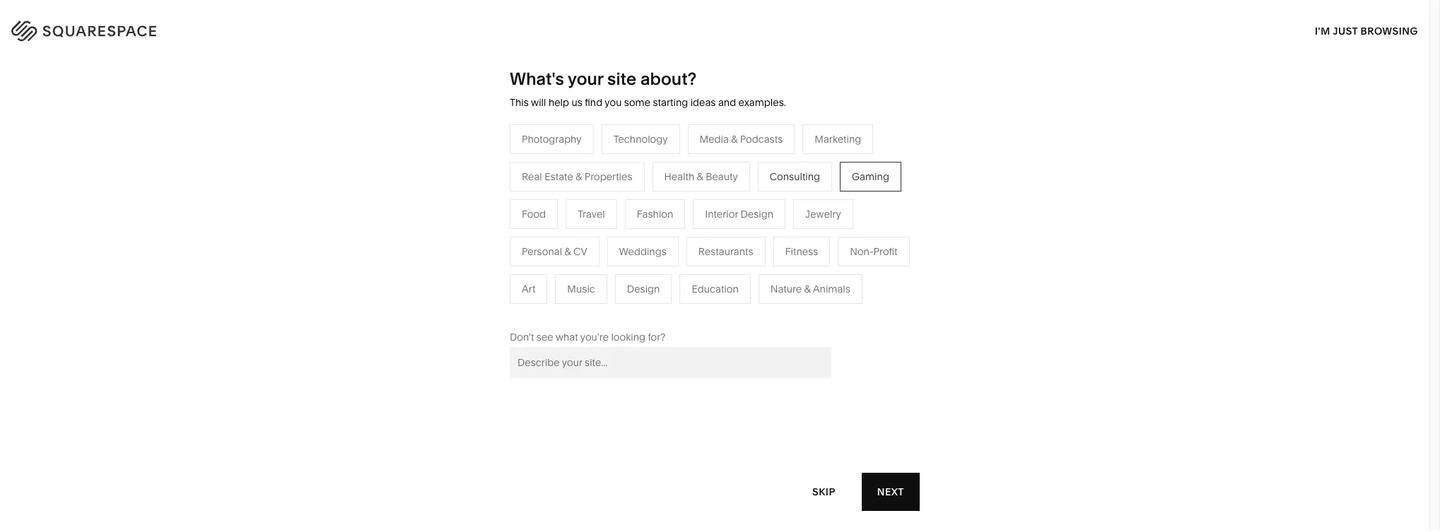 Task type: locate. For each thing, give the bounding box(es) containing it.
restaurants down nature & animals link
[[699, 245, 754, 258]]

animals down the fitness option
[[813, 283, 851, 295]]

1 vertical spatial non-
[[467, 260, 491, 273]]

0 vertical spatial media & podcasts
[[700, 133, 783, 146]]

1 vertical spatial restaurants
[[699, 245, 754, 258]]

Non-Profit radio
[[838, 237, 910, 266]]

nature
[[700, 218, 732, 230], [771, 283, 802, 295]]

next button
[[862, 473, 920, 511]]

media up events
[[551, 239, 580, 252]]

design inside radio
[[741, 208, 774, 220]]

podcasts
[[740, 133, 783, 146], [592, 239, 634, 252]]

estate up travel link
[[545, 170, 573, 183]]

Music radio
[[555, 274, 607, 304]]

1 vertical spatial properties
[[614, 303, 662, 315]]

log
[[1376, 22, 1399, 35]]

1 horizontal spatial fitness
[[785, 245, 818, 258]]

weddings inside radio
[[619, 245, 667, 258]]

nature & animals inside radio
[[771, 283, 851, 295]]

personal & cv
[[522, 245, 587, 258]]

weddings down "events" 'link'
[[551, 281, 599, 294]]

1 horizontal spatial animals
[[813, 283, 851, 295]]

0 vertical spatial estate
[[545, 170, 573, 183]]

non- down jewelry radio
[[850, 245, 874, 258]]

nature & animals
[[700, 218, 780, 230], [771, 283, 851, 295]]

real inside option
[[522, 170, 542, 183]]

browsing
[[1361, 24, 1419, 37]]

Education radio
[[680, 274, 751, 304]]

0 horizontal spatial podcasts
[[592, 239, 634, 252]]

0 vertical spatial nature & animals
[[700, 218, 780, 230]]

&
[[731, 133, 738, 146], [576, 170, 582, 183], [697, 170, 703, 183], [731, 196, 738, 209], [734, 218, 741, 230], [583, 239, 589, 252], [565, 245, 571, 258], [459, 260, 465, 273], [804, 283, 811, 295], [605, 303, 612, 315]]

1 vertical spatial real
[[551, 303, 572, 315]]

0 vertical spatial design
[[741, 208, 774, 220]]

1 horizontal spatial real
[[551, 303, 572, 315]]

properties up travel radio
[[585, 170, 633, 183]]

0 vertical spatial real
[[522, 170, 542, 183]]

personal
[[522, 245, 562, 258]]

Don't see what you're looking for? field
[[510, 347, 832, 378]]

you
[[605, 96, 622, 109]]

nature & animals down home & decor link
[[700, 218, 780, 230]]

1 horizontal spatial podcasts
[[740, 133, 783, 146]]

restaurants
[[551, 218, 606, 230], [699, 245, 754, 258]]

0 horizontal spatial animals
[[743, 218, 780, 230]]

and
[[718, 96, 736, 109]]

real estate & properties up you're in the left bottom of the page
[[551, 303, 662, 315]]

real estate & properties inside option
[[522, 170, 633, 183]]

weddings
[[619, 245, 667, 258], [551, 281, 599, 294]]

media & podcasts down and
[[700, 133, 783, 146]]

fitness
[[700, 239, 734, 252], [785, 245, 818, 258]]

0 horizontal spatial media
[[551, 239, 580, 252]]

1 vertical spatial real estate & properties
[[551, 303, 662, 315]]

0 vertical spatial nature
[[700, 218, 732, 230]]

help
[[549, 96, 569, 109]]

what
[[556, 331, 578, 344]]

Health & Beauty radio
[[652, 162, 750, 192]]

1 horizontal spatial estate
[[574, 303, 603, 315]]

0 horizontal spatial real
[[522, 170, 542, 183]]

travel inside radio
[[578, 208, 605, 220]]

Gaming radio
[[840, 162, 902, 192]]

animals
[[743, 218, 780, 230], [813, 283, 851, 295]]

0 horizontal spatial design
[[627, 283, 660, 295]]

real down music
[[551, 303, 572, 315]]

0 vertical spatial weddings
[[619, 245, 667, 258]]

community & non-profits
[[402, 260, 520, 273]]

0 horizontal spatial restaurants
[[551, 218, 606, 230]]

media up beauty
[[700, 133, 729, 146]]

properties
[[585, 170, 633, 183], [614, 303, 662, 315]]

log             in
[[1376, 22, 1412, 35]]

about?
[[641, 69, 697, 89]]

health
[[664, 170, 695, 183]]

travel up media & podcasts link in the top left of the page
[[578, 208, 605, 220]]

1 horizontal spatial restaurants
[[699, 245, 754, 258]]

design
[[741, 208, 774, 220], [627, 283, 660, 295]]

0 vertical spatial properties
[[585, 170, 633, 183]]

Photography radio
[[510, 124, 594, 154]]

1 vertical spatial design
[[627, 283, 660, 295]]

1 vertical spatial media & podcasts
[[551, 239, 634, 252]]

& inside nature & animals radio
[[804, 283, 811, 295]]

profit
[[874, 245, 898, 258]]

restaurants link
[[551, 218, 620, 230]]

community
[[402, 260, 456, 273]]

design inside option
[[627, 283, 660, 295]]

travel
[[551, 196, 579, 209], [578, 208, 605, 220]]

0 vertical spatial non-
[[850, 245, 874, 258]]

1 horizontal spatial non-
[[850, 245, 874, 258]]

weddings up design option
[[619, 245, 667, 258]]

non- right community on the left of page
[[467, 260, 491, 273]]

properties up looking
[[614, 303, 662, 315]]

find
[[585, 96, 603, 109]]

real estate & properties link
[[551, 303, 676, 315]]

animals down decor
[[743, 218, 780, 230]]

media & podcasts down restaurants link
[[551, 239, 634, 252]]

nature down the fitness option
[[771, 283, 802, 295]]

real estate & properties up travel link
[[522, 170, 633, 183]]

nature & animals down the fitness option
[[771, 283, 851, 295]]

Food radio
[[510, 199, 558, 229]]

1 horizontal spatial media
[[700, 133, 729, 146]]

0 horizontal spatial weddings
[[551, 281, 599, 294]]

skip
[[813, 485, 836, 498]]

0 horizontal spatial non-
[[467, 260, 491, 273]]

some
[[624, 96, 651, 109]]

fitness down interior
[[700, 239, 734, 252]]

degraw element
[[524, 484, 906, 530]]

media & podcasts
[[700, 133, 783, 146], [551, 239, 634, 252]]

1 vertical spatial nature
[[771, 283, 802, 295]]

Jewelry radio
[[794, 199, 853, 229]]

fitness up nature & animals radio
[[785, 245, 818, 258]]

fitness link
[[700, 239, 748, 252]]

real estate & properties
[[522, 170, 633, 183], [551, 303, 662, 315]]

0 vertical spatial media
[[700, 133, 729, 146]]

skip button
[[797, 473, 851, 512]]

1 horizontal spatial design
[[741, 208, 774, 220]]

1 horizontal spatial media & podcasts
[[700, 133, 783, 146]]

nature down 'home'
[[700, 218, 732, 230]]

estate
[[545, 170, 573, 183], [574, 303, 603, 315]]

1 horizontal spatial weddings
[[619, 245, 667, 258]]

media
[[700, 133, 729, 146], [551, 239, 580, 252]]

consulting
[[770, 170, 820, 183]]

Fitness radio
[[773, 237, 830, 266]]

fitness inside option
[[785, 245, 818, 258]]

podcasts down examples.
[[740, 133, 783, 146]]

0 vertical spatial podcasts
[[740, 133, 783, 146]]

estate inside option
[[545, 170, 573, 183]]

photography
[[522, 133, 582, 146]]

estate down music
[[574, 303, 603, 315]]

Design radio
[[615, 274, 672, 304]]

0 horizontal spatial estate
[[545, 170, 573, 183]]

us
[[572, 96, 583, 109]]

Restaurants radio
[[687, 237, 766, 266]]

1 vertical spatial podcasts
[[592, 239, 634, 252]]

media inside "radio"
[[700, 133, 729, 146]]

travel link
[[551, 196, 593, 209]]

gaming
[[852, 170, 890, 183]]

podcasts right 'cv' at the top left of the page
[[592, 239, 634, 252]]

nature & animals link
[[700, 218, 795, 230]]

jewelry
[[806, 208, 841, 220]]

community & non-profits link
[[402, 260, 534, 273]]

1 horizontal spatial nature
[[771, 283, 802, 295]]

1 vertical spatial nature & animals
[[771, 283, 851, 295]]

non-
[[850, 245, 874, 258], [467, 260, 491, 273]]

real
[[522, 170, 542, 183], [551, 303, 572, 315]]

0 horizontal spatial media & podcasts
[[551, 239, 634, 252]]

0 vertical spatial restaurants
[[551, 218, 606, 230]]

0 vertical spatial real estate & properties
[[522, 170, 633, 183]]

Real Estate & Properties radio
[[510, 162, 645, 192]]

media & podcasts inside "radio"
[[700, 133, 783, 146]]

1 vertical spatial estate
[[574, 303, 603, 315]]

your
[[568, 69, 604, 89]]

0 horizontal spatial fitness
[[700, 239, 734, 252]]

1 vertical spatial animals
[[813, 283, 851, 295]]

& inside the health & beauty option
[[697, 170, 703, 183]]

real up food radio
[[522, 170, 542, 183]]

restaurants down travel link
[[551, 218, 606, 230]]

interior design
[[705, 208, 774, 220]]

degraw image
[[524, 484, 906, 530]]

education
[[692, 283, 739, 295]]

for?
[[648, 331, 666, 344]]



Task type: vqa. For each thing, say whether or not it's contained in the screenshot.
community at left
yes



Task type: describe. For each thing, give the bounding box(es) containing it.
what's
[[510, 69, 564, 89]]

Fashion radio
[[625, 199, 685, 229]]

decor
[[740, 196, 769, 209]]

Marketing radio
[[803, 124, 874, 154]]

just
[[1333, 24, 1358, 37]]

Art radio
[[510, 274, 548, 304]]

cv
[[574, 245, 587, 258]]

profits
[[491, 260, 520, 273]]

restaurants inside radio
[[699, 245, 754, 258]]

0 vertical spatial animals
[[743, 218, 780, 230]]

Personal & CV radio
[[510, 237, 599, 266]]

this
[[510, 96, 529, 109]]

ideas
[[691, 96, 716, 109]]

0 horizontal spatial nature
[[700, 218, 732, 230]]

home & decor link
[[700, 196, 783, 209]]

log             in link
[[1376, 22, 1412, 35]]

technology
[[614, 133, 668, 146]]

Nature & Animals radio
[[759, 274, 863, 304]]

Interior Design radio
[[693, 199, 786, 229]]

marketing
[[815, 133, 862, 146]]

will
[[531, 96, 546, 109]]

starting
[[653, 96, 688, 109]]

nature inside radio
[[771, 283, 802, 295]]

animals inside radio
[[813, 283, 851, 295]]

what's your site about? this will help us find you some starting ideas and examples.
[[510, 69, 786, 109]]

Weddings radio
[[607, 237, 679, 266]]

see
[[537, 331, 554, 344]]

beauty
[[706, 170, 738, 183]]

next
[[877, 485, 904, 498]]

don't
[[510, 331, 534, 344]]

1 vertical spatial media
[[551, 239, 580, 252]]

art
[[522, 283, 536, 295]]

properties inside option
[[585, 170, 633, 183]]

Media & Podcasts radio
[[688, 124, 795, 154]]

travel down real estate & properties option
[[551, 196, 579, 209]]

podcasts inside "radio"
[[740, 133, 783, 146]]

in
[[1401, 22, 1412, 35]]

i'm just browsing link
[[1315, 11, 1419, 50]]

home
[[700, 196, 729, 209]]

non-profit
[[850, 245, 898, 258]]

& inside media & podcasts "radio"
[[731, 133, 738, 146]]

Technology radio
[[602, 124, 680, 154]]

don't see what you're looking for?
[[510, 331, 666, 344]]

media & podcasts link
[[551, 239, 649, 252]]

you're
[[580, 331, 609, 344]]

music
[[567, 283, 595, 295]]

events link
[[551, 260, 596, 273]]

examples.
[[739, 96, 786, 109]]

& inside personal & cv option
[[565, 245, 571, 258]]

Travel radio
[[566, 199, 617, 229]]

fashion
[[637, 208, 673, 220]]

1 vertical spatial weddings
[[551, 281, 599, 294]]

interior
[[705, 208, 738, 220]]

site
[[608, 69, 637, 89]]

looking
[[611, 331, 646, 344]]

Consulting radio
[[758, 162, 832, 192]]

non- inside "non-profit" option
[[850, 245, 874, 258]]

squarespace logo image
[[28, 17, 185, 40]]

weddings link
[[551, 281, 613, 294]]

health & beauty
[[664, 170, 738, 183]]

home & decor
[[700, 196, 769, 209]]

squarespace logo link
[[28, 17, 305, 40]]

events
[[551, 260, 582, 273]]

i'm just browsing
[[1315, 24, 1419, 37]]

& inside real estate & properties option
[[576, 170, 582, 183]]

food
[[522, 208, 546, 220]]

i'm
[[1315, 24, 1331, 37]]



